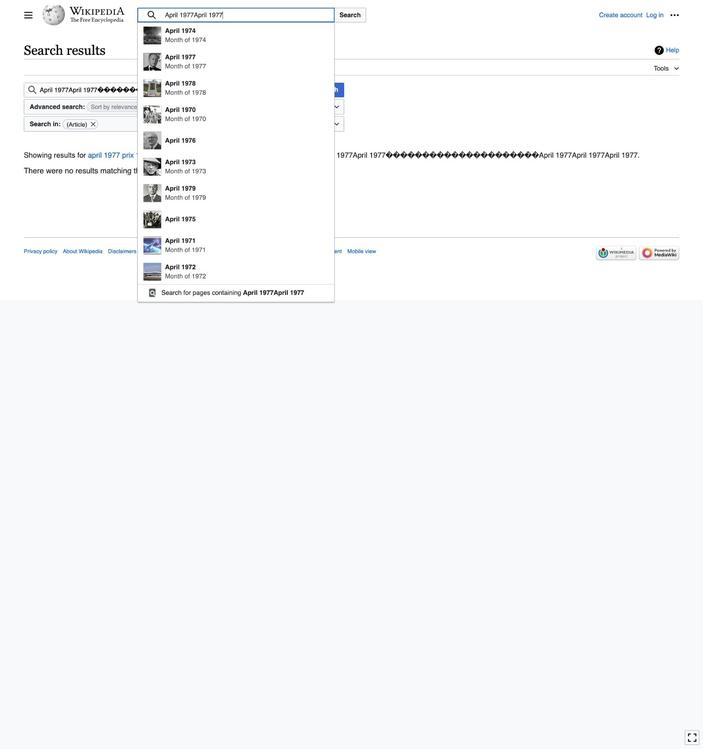 Task type: describe. For each thing, give the bounding box(es) containing it.
Search Wikipedia search field
[[137, 8, 335, 22]]

log in and more options image
[[670, 11, 679, 20]]

the free encyclopedia image
[[70, 17, 124, 23]]

remove image
[[90, 120, 96, 129]]



Task type: vqa. For each thing, say whether or not it's contained in the screenshot.
LOG IN link
no



Task type: locate. For each thing, give the bounding box(es) containing it.
menu image
[[24, 11, 33, 20]]

wikimedia foundation image
[[596, 246, 636, 260]]

fullscreen image
[[688, 734, 697, 743]]

footer
[[24, 238, 679, 263]]

powered by mediawiki image
[[639, 246, 679, 260]]

main content
[[20, 41, 683, 194]]

personal tools navigation
[[599, 8, 682, 22]]

wikipedia image
[[70, 7, 125, 15]]

None search field
[[137, 8, 599, 302]]

None search field
[[24, 83, 312, 97]]

search results list box
[[138, 23, 334, 301]]



